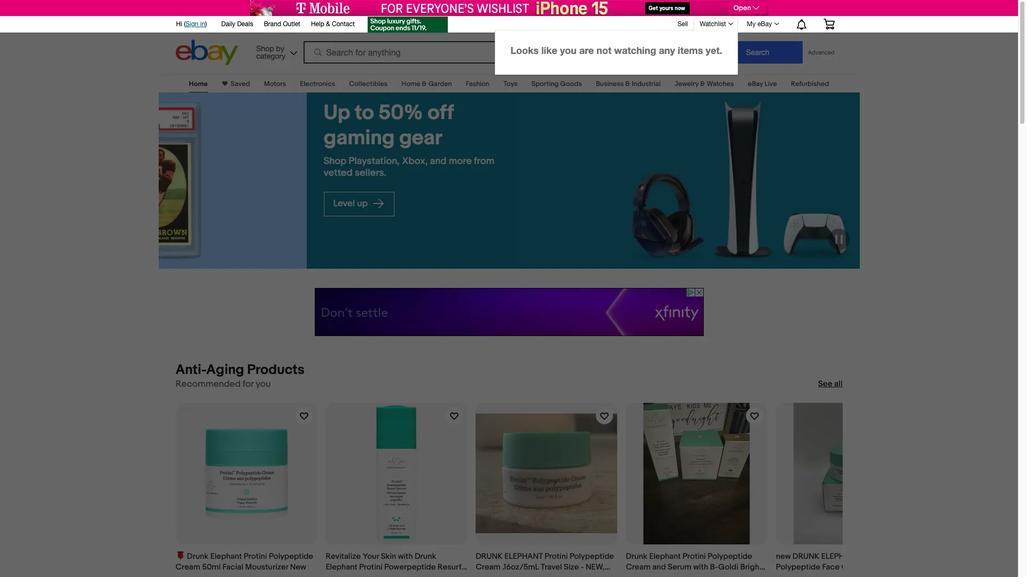 Task type: describe. For each thing, give the bounding box(es) containing it.
my
[[747, 20, 756, 28]]

polypeptide inside new drunk elephant protini polypeptide face cream travel size 15ml 0.5fl oz
[[776, 562, 821, 572]]

sell link
[[673, 20, 693, 28]]

elephant inside revitalize your skin with drunk elephant protini powerpeptide resurf serum - 1oz
[[326, 562, 358, 572]]

watchlist link
[[694, 18, 738, 30]]

drunk inside drunk elephant protini polypeptide cream .16oz/5ml travel size - new, free ship!
[[476, 552, 503, 562]]

drunk elephant protini polypeptide cream .16oz/5ml travel size - new, free ship!
[[476, 552, 614, 577]]

my ebay link
[[741, 18, 784, 30]]

🌹 drunk elephant protini polypeptide cream 50ml facial mousturizer new link
[[176, 403, 317, 577]]

sporting goods
[[532, 80, 582, 88]]

see all link
[[818, 379, 843, 390]]

help & contact link
[[311, 19, 355, 30]]

more
[[301, 155, 324, 167]]

)
[[205, 20, 207, 28]]

elephant inside drunk elephant protini polypeptide cream .16oz/5ml travel size - new, free ship!
[[505, 552, 543, 562]]

advanced
[[808, 49, 835, 56]]

home & garden link
[[402, 80, 452, 88]]

motors
[[264, 80, 286, 88]]

ebay live
[[748, 80, 777, 88]]

skin
[[381, 552, 396, 562]]

free
[[476, 573, 494, 577]]

and inside up to 50% off gaming gear shop playstation, xbox, and more from vetted sellers.
[[282, 155, 299, 167]]

protini inside drunk elephant protini polypeptide cream .16oz/5ml travel size - new, free ship!
[[545, 552, 568, 562]]

new
[[776, 552, 791, 562]]

1 vertical spatial ebay
[[748, 80, 763, 88]]

cream inside the 🌹 drunk elephant protini polypeptide cream 50ml facial mousturizer new
[[176, 562, 200, 572]]

fashion
[[466, 80, 490, 88]]

home & garden
[[402, 80, 452, 88]]

jewelry & watches
[[675, 80, 734, 88]]

revitalize your skin with drunk elephant protini powerpeptide resurf serum - 1oz
[[326, 552, 461, 577]]

business & industrial link
[[596, 80, 661, 88]]

gaming
[[176, 126, 247, 151]]

items
[[678, 44, 703, 56]]

see all
[[818, 379, 843, 389]]

cream inside new drunk elephant protini polypeptide face cream travel size 15ml 0.5fl oz
[[842, 562, 867, 572]]

elephant inside new drunk elephant protini polypeptide face cream travel size 15ml 0.5fl oz
[[822, 552, 860, 562]]

drunk inside drunk elephant protini polypeptide cream and serum with b-goldi bright drops set
[[626, 552, 648, 562]]

level
[[185, 198, 207, 209]]

hi
[[176, 20, 182, 28]]

50ml
[[202, 562, 221, 572]]

0.5fl
[[794, 573, 810, 577]]

polypeptide inside the 🌹 drunk elephant protini polypeptide cream 50ml facial mousturizer new
[[269, 552, 313, 562]]

bright
[[741, 562, 762, 572]]

playstation,
[[201, 155, 252, 167]]

my ebay
[[747, 20, 772, 28]]

up
[[209, 198, 220, 209]]

shop
[[176, 155, 198, 167]]

drunk elephant protini polypeptide cream and serum with b-goldi bright drops set
[[626, 552, 762, 577]]

b-
[[710, 562, 719, 572]]

not
[[597, 44, 612, 56]]

elephant inside the 🌹 drunk elephant protini polypeptide cream 50ml facial mousturizer new
[[210, 552, 242, 562]]

drunk inside the 🌹 drunk elephant protini polypeptide cream 50ml facial mousturizer new
[[187, 552, 209, 562]]

toys link
[[504, 80, 518, 88]]

with inside drunk elephant protini polypeptide cream and serum with b-goldi bright drops set
[[694, 562, 709, 572]]

& for contact
[[326, 20, 330, 28]]

jewelry
[[675, 80, 699, 88]]

vetted
[[176, 167, 205, 179]]

ebay live link
[[748, 80, 777, 88]]

fashion link
[[466, 80, 490, 88]]

all
[[835, 379, 843, 389]]

up to 50% off gaming gear link
[[176, 101, 353, 151]]

daily
[[221, 20, 235, 28]]

ebay inside my ebay link
[[758, 20, 772, 28]]

- inside revitalize your skin with drunk elephant protini powerpeptide resurf serum - 1oz
[[351, 573, 354, 577]]

open button
[[730, 2, 766, 14]]

electronics
[[300, 80, 335, 88]]

aging
[[206, 362, 244, 379]]

new drunk elephant protini polypeptide face cream travel size 15ml 0.5fl oz link
[[776, 403, 918, 577]]

saved
[[231, 80, 250, 88]]

watching
[[614, 44, 656, 56]]

size
[[564, 562, 579, 572]]

motors link
[[264, 80, 286, 88]]

drops
[[626, 573, 648, 577]]

mousturizer
[[245, 562, 288, 572]]

recommended for you
[[176, 379, 271, 390]]

new drunk elephant protini polypeptide face cream travel size 15ml 0.5fl oz
[[776, 552, 915, 577]]

sign
[[186, 20, 198, 28]]

1oz
[[356, 573, 369, 577]]

recommended
[[176, 379, 241, 390]]

with inside revitalize your skin with drunk elephant protini powerpeptide resurf serum - 1oz
[[398, 552, 413, 562]]

travel
[[868, 562, 897, 572]]

hi ( sign in )
[[176, 20, 207, 28]]

& for watches
[[700, 80, 705, 88]]

🌹
[[176, 552, 185, 562]]

drunk inside new drunk elephant protini polypeptide face cream travel size 15ml 0.5fl oz
[[793, 552, 820, 562]]

revitalize your skin with drunk elephant protini powerpeptide resurf serum - 1oz link
[[326, 403, 467, 577]]

0 vertical spatial advertisement region
[[250, 0, 769, 16]]

business
[[596, 80, 624, 88]]

recommended for you element
[[176, 379, 271, 390]]

products
[[247, 362, 305, 379]]

set
[[650, 573, 662, 577]]

none submit inside looks like you are not watching any items yet. banner
[[713, 41, 803, 64]]

are
[[580, 44, 594, 56]]

outlet
[[283, 20, 300, 28]]

sell
[[678, 20, 688, 28]]



Task type: vqa. For each thing, say whether or not it's contained in the screenshot.
Your in the bottom of the page
yes



Task type: locate. For each thing, give the bounding box(es) containing it.
15ml
[[776, 573, 792, 577]]

🌹 drunk elephant protini polypeptide cream 50ml facial mousturizer new
[[176, 552, 313, 572]]

2 cream from the left
[[476, 562, 501, 572]]

polypeptide up new on the left bottom of page
[[269, 552, 313, 562]]

advanced link
[[803, 42, 840, 63]]

you
[[560, 44, 577, 56], [256, 379, 271, 390]]

0 horizontal spatial drunk
[[476, 552, 503, 562]]

0 horizontal spatial -
[[351, 573, 354, 577]]

1 horizontal spatial home
[[402, 80, 421, 88]]

elephant up set
[[649, 552, 681, 562]]

sporting goods link
[[532, 80, 582, 88]]

- inside drunk elephant protini polypeptide cream .16oz/5ml travel size - new, free ship!
[[581, 562, 584, 572]]

& for garden
[[422, 80, 427, 88]]

polypeptide
[[269, 552, 313, 562], [570, 552, 614, 562], [708, 552, 752, 562], [776, 562, 821, 572]]

1 horizontal spatial -
[[581, 562, 584, 572]]

1 vertical spatial and
[[653, 562, 666, 572]]

0 horizontal spatial home
[[189, 80, 208, 88]]

serum inside drunk elephant protini polypeptide cream and serum with b-goldi bright drops set
[[668, 562, 692, 572]]

anti-aging products
[[176, 362, 305, 379]]

1 vertical spatial you
[[256, 379, 271, 390]]

ebay left "live"
[[748, 80, 763, 88]]

1 home from the left
[[189, 80, 208, 88]]

& right jewelry
[[700, 80, 705, 88]]

home for home & garden
[[402, 80, 421, 88]]

ebay
[[758, 20, 772, 28], [748, 80, 763, 88]]

sellers.
[[207, 167, 239, 179]]

home for home
[[189, 80, 208, 88]]

drunk right the 🌹
[[187, 552, 209, 562]]

oz
[[812, 573, 821, 577]]

- right size
[[581, 562, 584, 572]]

elephant up face
[[822, 552, 860, 562]]

4 cream from the left
[[842, 562, 867, 572]]

looks
[[511, 44, 539, 56]]

0 horizontal spatial and
[[282, 155, 299, 167]]

you right for
[[256, 379, 271, 390]]

cream up free
[[476, 562, 501, 572]]

with left b-
[[694, 562, 709, 572]]

level up
[[185, 198, 222, 209]]

you for for
[[256, 379, 271, 390]]

50%
[[231, 101, 275, 126]]

0 horizontal spatial drunk
[[187, 552, 209, 562]]

& left garden
[[422, 80, 427, 88]]

0 horizontal spatial elephant
[[210, 552, 242, 562]]

drunk up free
[[476, 552, 503, 562]]

toys
[[504, 80, 518, 88]]

daily deals link
[[221, 19, 253, 30]]

new,
[[586, 562, 605, 572]]

collectibles link
[[349, 80, 388, 88]]

0 horizontal spatial serum
[[326, 573, 350, 577]]

open
[[734, 4, 751, 12]]

1 horizontal spatial with
[[694, 562, 709, 572]]

serum inside revitalize your skin with drunk elephant protini powerpeptide resurf serum - 1oz
[[326, 573, 350, 577]]

1 drunk from the left
[[187, 552, 209, 562]]

cream inside drunk elephant protini polypeptide cream and serum with b-goldi bright drops set
[[626, 562, 651, 572]]

yet.
[[706, 44, 723, 56]]

and left the more
[[282, 155, 299, 167]]

2 drunk from the left
[[793, 552, 820, 562]]

you inside "element"
[[256, 379, 271, 390]]

watches
[[707, 80, 734, 88]]

0 vertical spatial serum
[[668, 562, 692, 572]]

refurbished link
[[791, 80, 829, 88]]

None submit
[[713, 41, 803, 64]]

1 drunk from the left
[[476, 552, 503, 562]]

drunk
[[476, 552, 503, 562], [793, 552, 820, 562]]

like
[[542, 44, 558, 56]]

elephant
[[505, 552, 543, 562], [822, 552, 860, 562]]

1 horizontal spatial you
[[560, 44, 577, 56]]

1 vertical spatial serum
[[326, 573, 350, 577]]

1 elephant from the left
[[505, 552, 543, 562]]

2 horizontal spatial drunk
[[626, 552, 648, 562]]

0 vertical spatial you
[[560, 44, 577, 56]]

and inside drunk elephant protini polypeptide cream and serum with b-goldi bright drops set
[[653, 562, 666, 572]]

-
[[581, 562, 584, 572], [351, 573, 354, 577]]

polypeptide inside drunk elephant protini polypeptide cream and serum with b-goldi bright drops set
[[708, 552, 752, 562]]

business & industrial
[[596, 80, 661, 88]]

2 horizontal spatial elephant
[[649, 552, 681, 562]]

you left are
[[560, 44, 577, 56]]

0 horizontal spatial with
[[398, 552, 413, 562]]

up
[[176, 101, 202, 126]]

revitalize
[[326, 552, 361, 562]]

xbox,
[[254, 155, 280, 167]]

advertisement region
[[250, 0, 769, 16], [315, 288, 704, 336]]

2 home from the left
[[402, 80, 421, 88]]

3 drunk from the left
[[626, 552, 648, 562]]

up to 50% off gaming gear shop playstation, xbox, and more from vetted sellers.
[[176, 101, 347, 179]]

new
[[290, 562, 306, 572]]

help
[[311, 20, 324, 28]]

resurf
[[438, 562, 461, 572]]

jewelry & watches link
[[675, 80, 734, 88]]

cream right face
[[842, 562, 867, 572]]

cream down the 🌹
[[176, 562, 200, 572]]

protini
[[244, 552, 267, 562], [545, 552, 568, 562], [683, 552, 706, 562], [862, 552, 885, 562], [359, 562, 383, 572]]

you inside account navigation
[[560, 44, 577, 56]]

collectibles
[[349, 80, 388, 88]]

protini inside drunk elephant protini polypeptide cream and serum with b-goldi bright drops set
[[683, 552, 706, 562]]

1 vertical spatial -
[[351, 573, 354, 577]]

home up up on the left top
[[189, 80, 208, 88]]

& right business
[[626, 80, 631, 88]]

1 vertical spatial advertisement region
[[315, 288, 704, 336]]

cream inside drunk elephant protini polypeptide cream .16oz/5ml travel size - new, free ship!
[[476, 562, 501, 572]]

drunk up the 0.5fl
[[793, 552, 820, 562]]

polypeptide up goldi
[[708, 552, 752, 562]]

1 horizontal spatial and
[[653, 562, 666, 572]]

& right help
[[326, 20, 330, 28]]

polypeptide up the 0.5fl
[[776, 562, 821, 572]]

sign in link
[[186, 20, 205, 28]]

help & contact
[[311, 20, 355, 28]]

watchlist
[[700, 20, 726, 28]]

anti-aging products link
[[176, 362, 305, 379]]

get the coupon image
[[368, 17, 448, 33]]

ebay right my
[[758, 20, 772, 28]]

1 horizontal spatial elephant
[[822, 552, 860, 562]]

anti-
[[176, 362, 206, 379]]

electronics link
[[300, 80, 335, 88]]

industrial
[[632, 80, 661, 88]]

serum
[[668, 562, 692, 572], [326, 573, 350, 577]]

from
[[326, 155, 347, 167]]

0 vertical spatial -
[[581, 562, 584, 572]]

serum down revitalize
[[326, 573, 350, 577]]

gear
[[251, 126, 294, 151]]

1 horizontal spatial elephant
[[326, 562, 358, 572]]

0 vertical spatial ebay
[[758, 20, 772, 28]]

polypeptide up 'new,'
[[570, 552, 614, 562]]

drunk inside revitalize your skin with drunk elephant protini powerpeptide resurf serum - 1oz
[[415, 552, 436, 562]]

level up link
[[176, 192, 246, 216]]

brand
[[264, 20, 281, 28]]

travel
[[541, 562, 562, 572]]

protini inside new drunk elephant protini polypeptide face cream travel size 15ml 0.5fl oz
[[862, 552, 885, 562]]

1 horizontal spatial drunk
[[793, 552, 820, 562]]

& inside help & contact link
[[326, 20, 330, 28]]

protini inside revitalize your skin with drunk elephant protini powerpeptide resurf serum - 1oz
[[359, 562, 383, 572]]

with up powerpeptide
[[398, 552, 413, 562]]

0 vertical spatial and
[[282, 155, 299, 167]]

1 horizontal spatial serum
[[668, 562, 692, 572]]

0 vertical spatial with
[[398, 552, 413, 562]]

0 horizontal spatial elephant
[[505, 552, 543, 562]]

elephant up .16oz/5ml
[[505, 552, 543, 562]]

& for industrial
[[626, 80, 631, 88]]

saved link
[[228, 80, 250, 88]]

and up set
[[653, 562, 666, 572]]

looks like you are not watching any items yet.
[[511, 44, 723, 56]]

face
[[822, 562, 840, 572]]

serum left b-
[[668, 562, 692, 572]]

0 horizontal spatial you
[[256, 379, 271, 390]]

you for like
[[560, 44, 577, 56]]

cream up drops
[[626, 562, 651, 572]]

3 cream from the left
[[626, 562, 651, 572]]

drunk up drops
[[626, 552, 648, 562]]

drunk elephant protini polypeptide cream .16oz/5ml travel size - new, free ship! link
[[476, 403, 618, 577]]

looks like you are not watching any items yet. banner
[[0, 13, 1018, 577]]

2 elephant from the left
[[822, 552, 860, 562]]

brand outlet
[[264, 20, 300, 28]]

2 drunk from the left
[[415, 552, 436, 562]]

1 horizontal spatial drunk
[[415, 552, 436, 562]]

contact
[[332, 20, 355, 28]]

.16oz/5ml
[[502, 562, 539, 572]]

elephant up facial
[[210, 552, 242, 562]]

elephant inside drunk elephant protini polypeptide cream and serum with b-goldi bright drops set
[[649, 552, 681, 562]]

home left garden
[[402, 80, 421, 88]]

drunk elephant protini polypeptide cream and serum with b-goldi bright drops set link
[[626, 403, 768, 577]]

account navigation
[[0, 13, 1018, 577]]

- left '1oz'
[[351, 573, 354, 577]]

1 vertical spatial with
[[694, 562, 709, 572]]

protini inside the 🌹 drunk elephant protini polypeptide cream 50ml facial mousturizer new
[[244, 552, 267, 562]]

your shopping cart image
[[823, 19, 835, 29]]

drunk up powerpeptide
[[415, 552, 436, 562]]

with
[[398, 552, 413, 562], [694, 562, 709, 572]]

1 cream from the left
[[176, 562, 200, 572]]

polypeptide inside drunk elephant protini polypeptide cream .16oz/5ml travel size - new, free ship!
[[570, 552, 614, 562]]

elephant down revitalize
[[326, 562, 358, 572]]



